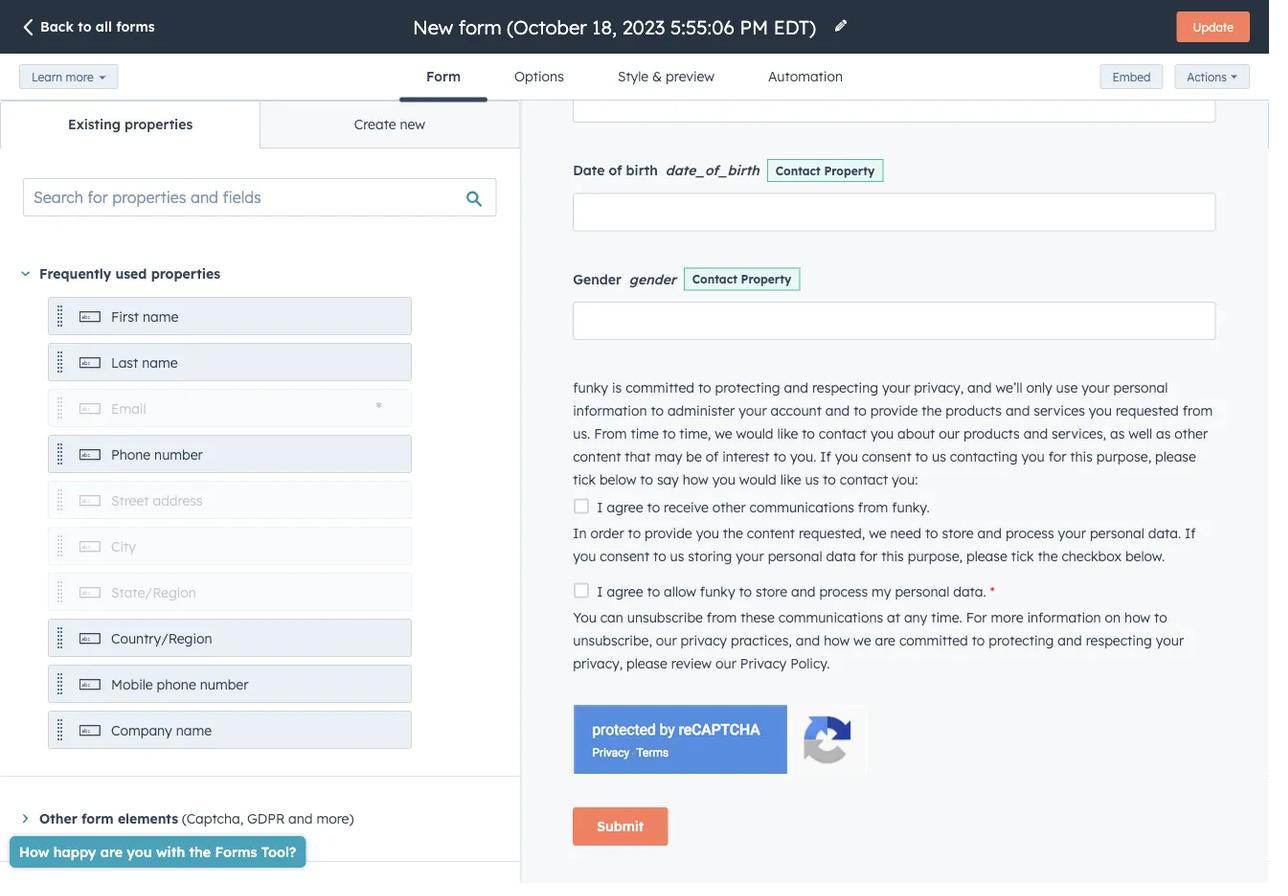 Task type: vqa. For each thing, say whether or not it's contained in the screenshot.
LinkedIn 10,000 + Installs
no



Task type: describe. For each thing, give the bounding box(es) containing it.
options button
[[488, 54, 591, 100]]

other
[[39, 810, 77, 827]]

existing properties
[[68, 116, 193, 133]]

name for first name
[[143, 308, 179, 325]]

mobile phone number
[[111, 676, 249, 693]]

mobile
[[111, 676, 153, 693]]

country/region
[[111, 630, 212, 647]]

company
[[111, 722, 172, 739]]

)
[[349, 810, 354, 827]]

other form elements ( captcha, gdpr and more )
[[39, 810, 354, 827]]

style & preview button
[[591, 54, 742, 100]]

to
[[78, 18, 92, 35]]

style
[[618, 68, 649, 85]]

phone number
[[111, 446, 203, 463]]

back to all forms
[[40, 18, 155, 35]]

more inside button
[[66, 69, 94, 84]]

first
[[111, 308, 139, 325]]

form
[[426, 68, 461, 85]]

options
[[515, 68, 564, 85]]

elements
[[118, 810, 178, 827]]

and
[[288, 810, 313, 827]]

embed button
[[1100, 64, 1163, 89]]

phone
[[111, 446, 151, 463]]

search properties search field
[[23, 178, 497, 217]]

caret image
[[23, 814, 28, 823]]

1 vertical spatial more
[[317, 810, 349, 827]]

first name
[[111, 308, 179, 325]]

0 vertical spatial number
[[154, 446, 203, 463]]

learn more button
[[19, 64, 118, 89]]

none field inside 'page section' element
[[411, 14, 822, 40]]



Task type: locate. For each thing, give the bounding box(es) containing it.
properties inside frequently used properties dropdown button
[[151, 265, 220, 282]]

update button
[[1177, 11, 1250, 42]]

existing properties button
[[1, 102, 260, 148]]

create new
[[354, 116, 425, 133]]

more
[[66, 69, 94, 84], [317, 810, 349, 827]]

number
[[154, 446, 203, 463], [200, 676, 249, 693]]

navigation inside 'page section' element
[[400, 54, 870, 102]]

name down "mobile phone number"
[[176, 722, 212, 739]]

preview
[[666, 68, 715, 85]]

0 vertical spatial more
[[66, 69, 94, 84]]

(
[[182, 810, 186, 827]]

properties
[[125, 116, 193, 133], [151, 265, 220, 282]]

name
[[143, 308, 179, 325], [142, 354, 178, 371], [176, 722, 212, 739]]

page section element
[[0, 0, 1269, 102]]

last name
[[111, 354, 178, 371]]

new
[[400, 116, 425, 133]]

create new button
[[260, 102, 519, 148]]

create
[[354, 116, 396, 133]]

more right learn
[[66, 69, 94, 84]]

0 horizontal spatial more
[[66, 69, 94, 84]]

frequently
[[39, 265, 111, 282]]

name right last
[[142, 354, 178, 371]]

name right first
[[143, 308, 179, 325]]

actions
[[1187, 70, 1227, 84]]

style & preview
[[618, 68, 715, 85]]

navigation containing existing properties
[[0, 101, 520, 148]]

all
[[96, 18, 112, 35]]

navigation containing form
[[400, 54, 870, 102]]

form
[[82, 810, 114, 827]]

last
[[111, 354, 138, 371]]

number right 'phone' on the bottom of the page
[[154, 446, 203, 463]]

phone
[[157, 676, 196, 693]]

update
[[1193, 20, 1234, 34]]

1 vertical spatial name
[[142, 354, 178, 371]]

caret image
[[21, 271, 30, 276]]

company name
[[111, 722, 212, 739]]

back
[[40, 18, 74, 35]]

&
[[652, 68, 662, 85]]

gdpr
[[247, 810, 285, 827]]

0 vertical spatial properties
[[125, 116, 193, 133]]

navigation
[[400, 54, 870, 102], [0, 101, 520, 148]]

automation button
[[742, 54, 870, 100]]

forms
[[116, 18, 155, 35]]

frequently used properties
[[39, 265, 220, 282]]

captcha,
[[186, 810, 244, 827]]

properties inside existing properties button
[[125, 116, 193, 133]]

learn more
[[32, 69, 94, 84]]

None field
[[411, 14, 822, 40]]

1 vertical spatial number
[[200, 676, 249, 693]]

back to all forms link
[[19, 18, 155, 39]]

0 vertical spatial name
[[143, 308, 179, 325]]

frequently used properties button
[[21, 262, 497, 285]]

1 vertical spatial properties
[[151, 265, 220, 282]]

name for company name
[[176, 722, 212, 739]]

2 vertical spatial name
[[176, 722, 212, 739]]

automation
[[768, 68, 843, 85]]

existing
[[68, 116, 121, 133]]

embed
[[1113, 69, 1151, 84]]

properties right used
[[151, 265, 220, 282]]

number right phone
[[200, 676, 249, 693]]

actions button
[[1175, 64, 1250, 89]]

1 horizontal spatial more
[[317, 810, 349, 827]]

more right and
[[317, 810, 349, 827]]

used
[[115, 265, 147, 282]]

form button
[[400, 54, 488, 102]]

name for last name
[[142, 354, 178, 371]]

properties right existing
[[125, 116, 193, 133]]

learn
[[32, 69, 62, 84]]



